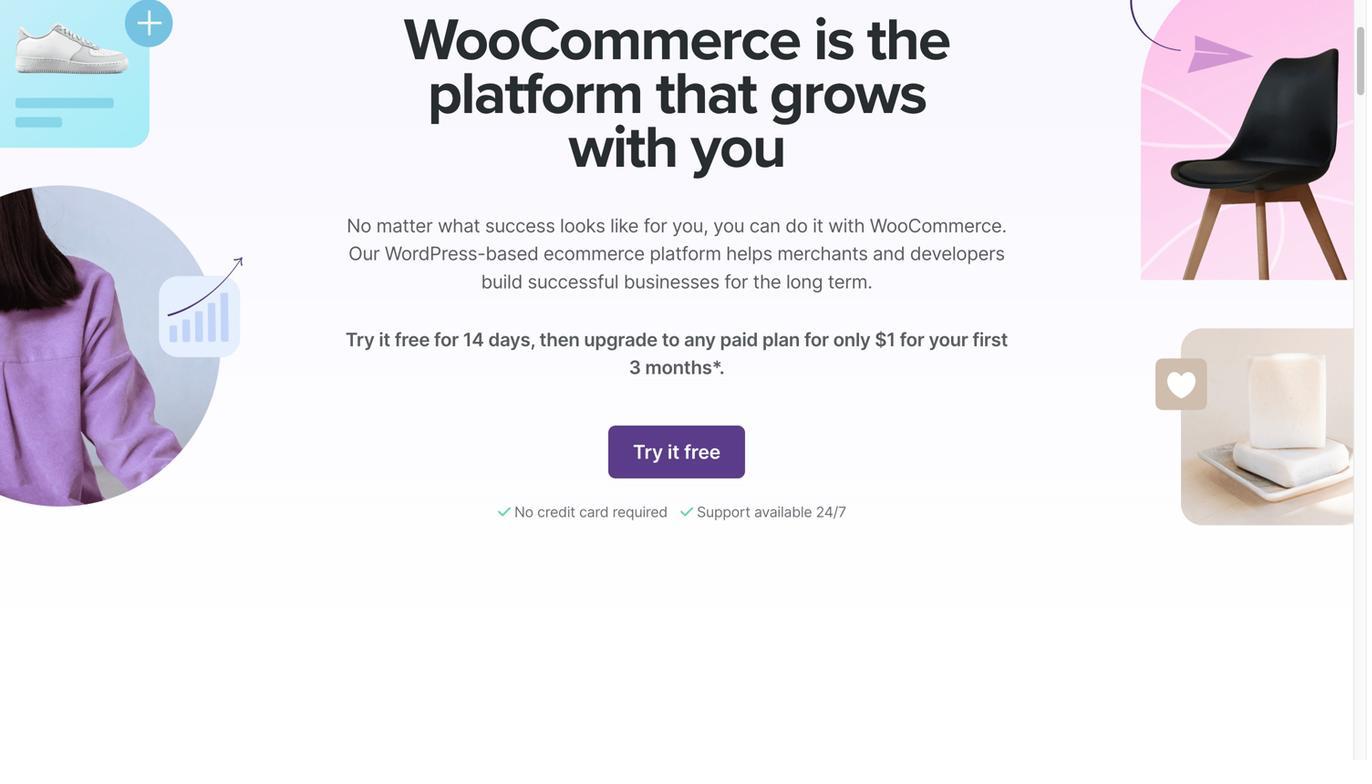 Task type: describe. For each thing, give the bounding box(es) containing it.
successful
[[528, 270, 619, 293]]

try it free for 14 days, then upgrade to any paid plan for only $1 for your first 3 months*.
[[346, 328, 1008, 379]]

do
[[786, 214, 808, 237]]

to
[[662, 328, 680, 351]]

available
[[754, 503, 812, 521]]

and
[[873, 242, 905, 265]]

for right $1
[[900, 328, 925, 351]]

24/7
[[816, 503, 846, 521]]

platform inside no matter what success looks like for you, you can do it with woocommerce. our wordpress-based ecommerce platform helps merchants and developers build successful businesses for the long term.
[[650, 242, 721, 265]]

wordpress-
[[385, 242, 486, 265]]

try it free link
[[608, 426, 745, 479]]

3
[[629, 356, 641, 379]]

only
[[833, 328, 871, 351]]

days,
[[488, 328, 535, 351]]

is
[[814, 5, 854, 76]]

that
[[656, 58, 756, 130]]

months*.
[[645, 356, 725, 379]]

you
[[713, 214, 745, 237]]

no for no matter what success looks like for you, you can do it with woocommerce. our wordpress-based ecommerce platform helps merchants and developers build successful businesses for the long term.
[[347, 214, 371, 237]]

required
[[613, 503, 668, 521]]

check image for support available 24/7
[[681, 505, 693, 520]]

your
[[929, 328, 968, 351]]

free for try it free for 14 days, then upgrade to any paid plan for only $1 for your first 3 months*.
[[395, 328, 430, 351]]

matter
[[376, 214, 433, 237]]

woocommerce is the platform that grows with you
[[404, 5, 950, 184]]

the inside woocommerce is the platform that grows with you
[[867, 5, 950, 76]]

free for try it free
[[684, 441, 721, 464]]

ecommerce
[[544, 242, 645, 265]]

for down helps
[[725, 270, 748, 293]]

you,
[[672, 214, 708, 237]]

merchants
[[777, 242, 868, 265]]

the inside no matter what success looks like for you, you can do it with woocommerce. our wordpress-based ecommerce platform helps merchants and developers build successful businesses for the long term.
[[753, 270, 781, 293]]

check image for no credit card required
[[498, 505, 511, 520]]

platform inside woocommerce is the platform that grows with you
[[428, 58, 642, 130]]

with you
[[569, 112, 785, 184]]

it inside no matter what success looks like for you, you can do it with woocommerce. our wordpress-based ecommerce platform helps merchants and developers build successful businesses for the long term.
[[813, 214, 824, 237]]

our
[[349, 242, 380, 265]]

looks
[[560, 214, 605, 237]]

businesses
[[624, 270, 720, 293]]



Task type: locate. For each thing, give the bounding box(es) containing it.
0 horizontal spatial the
[[753, 270, 781, 293]]

1 horizontal spatial check image
[[681, 505, 693, 520]]

then
[[540, 328, 580, 351]]

paid
[[720, 328, 758, 351]]

0 vertical spatial the
[[867, 5, 950, 76]]

0 horizontal spatial it
[[379, 328, 390, 351]]

credit
[[537, 503, 575, 521]]

card
[[579, 503, 609, 521]]

0 vertical spatial platform
[[428, 58, 642, 130]]

1 horizontal spatial no
[[514, 503, 534, 521]]

no matter what success looks like for you, you can do it with woocommerce. our wordpress-based ecommerce platform helps merchants and developers build successful businesses for the long term.
[[347, 214, 1007, 293]]

for right like on the left top
[[644, 214, 667, 237]]

with
[[828, 214, 865, 237]]

0 vertical spatial no
[[347, 214, 371, 237]]

first
[[973, 328, 1008, 351]]

no up our
[[347, 214, 371, 237]]

no left credit
[[514, 503, 534, 521]]

0 vertical spatial it
[[813, 214, 824, 237]]

it inside try it free for 14 days, then upgrade to any paid plan for only $1 for your first 3 months*.
[[379, 328, 390, 351]]

support available 24/7
[[693, 503, 846, 521]]

try it free
[[633, 441, 721, 464]]

0 horizontal spatial platform
[[428, 58, 642, 130]]

check image left support
[[681, 505, 693, 520]]

1 check image from the left
[[498, 505, 511, 520]]

try up required
[[633, 441, 663, 464]]

0 vertical spatial try
[[346, 328, 375, 351]]

0 horizontal spatial free
[[395, 328, 430, 351]]

no credit card required
[[511, 503, 672, 521]]

no
[[347, 214, 371, 237], [514, 503, 534, 521]]

1 vertical spatial no
[[514, 503, 534, 521]]

free inside try it free for 14 days, then upgrade to any paid plan for only $1 for your first 3 months*.
[[395, 328, 430, 351]]

2 vertical spatial it
[[668, 441, 680, 464]]

1 horizontal spatial it
[[668, 441, 680, 464]]

check image left credit
[[498, 505, 511, 520]]

1 horizontal spatial try
[[633, 441, 663, 464]]

for
[[644, 214, 667, 237], [725, 270, 748, 293], [434, 328, 459, 351], [804, 328, 829, 351], [900, 328, 925, 351]]

check image
[[498, 505, 511, 520], [681, 505, 693, 520]]

2 check image from the left
[[681, 505, 693, 520]]

1 horizontal spatial platform
[[650, 242, 721, 265]]

grows
[[770, 58, 926, 130]]

try down our
[[346, 328, 375, 351]]

plan
[[762, 328, 800, 351]]

try for try it free for 14 days, then upgrade to any paid plan for only $1 for your first 3 months*.
[[346, 328, 375, 351]]

no for no credit card required
[[514, 503, 534, 521]]

woocommerce
[[404, 5, 800, 76]]

the right the is
[[867, 5, 950, 76]]

it for try it free
[[668, 441, 680, 464]]

helps
[[726, 242, 772, 265]]

it
[[813, 214, 824, 237], [379, 328, 390, 351], [668, 441, 680, 464]]

it down our
[[379, 328, 390, 351]]

support
[[697, 503, 751, 521]]

try
[[346, 328, 375, 351], [633, 441, 663, 464]]

platform
[[428, 58, 642, 130], [650, 242, 721, 265]]

long term.
[[786, 270, 873, 293]]

based
[[486, 242, 539, 265]]

for left 14
[[434, 328, 459, 351]]

like
[[610, 214, 639, 237]]

woocommerce.
[[870, 214, 1007, 237]]

no inside no matter what success looks like for you, you can do it with woocommerce. our wordpress-based ecommerce platform helps merchants and developers build successful businesses for the long term.
[[347, 214, 371, 237]]

1 vertical spatial try
[[633, 441, 663, 464]]

try inside try it free for 14 days, then upgrade to any paid plan for only $1 for your first 3 months*.
[[346, 328, 375, 351]]

it up required
[[668, 441, 680, 464]]

can
[[750, 214, 781, 237]]

build
[[481, 270, 523, 293]]

what
[[438, 214, 480, 237]]

0 horizontal spatial check image
[[498, 505, 511, 520]]

1 vertical spatial platform
[[650, 242, 721, 265]]

free
[[395, 328, 430, 351], [684, 441, 721, 464]]

1 horizontal spatial free
[[684, 441, 721, 464]]

success
[[485, 214, 555, 237]]

0 horizontal spatial try
[[346, 328, 375, 351]]

free left 14
[[395, 328, 430, 351]]

1 vertical spatial free
[[684, 441, 721, 464]]

it for try it free for 14 days, then upgrade to any paid plan for only $1 for your first 3 months*.
[[379, 328, 390, 351]]

2 horizontal spatial it
[[813, 214, 824, 237]]

0 horizontal spatial no
[[347, 214, 371, 237]]

upgrade
[[584, 328, 658, 351]]

1 horizontal spatial the
[[867, 5, 950, 76]]

1 vertical spatial it
[[379, 328, 390, 351]]

1 vertical spatial the
[[753, 270, 781, 293]]

0 vertical spatial free
[[395, 328, 430, 351]]

any
[[684, 328, 716, 351]]

14
[[463, 328, 484, 351]]

free up support
[[684, 441, 721, 464]]

$1
[[875, 328, 896, 351]]

try for try it free
[[633, 441, 663, 464]]

the down helps
[[753, 270, 781, 293]]

the
[[867, 5, 950, 76], [753, 270, 781, 293]]

it right do
[[813, 214, 824, 237]]

for left only
[[804, 328, 829, 351]]

developers
[[910, 242, 1005, 265]]



Task type: vqa. For each thing, say whether or not it's contained in the screenshot.
upgrade
yes



